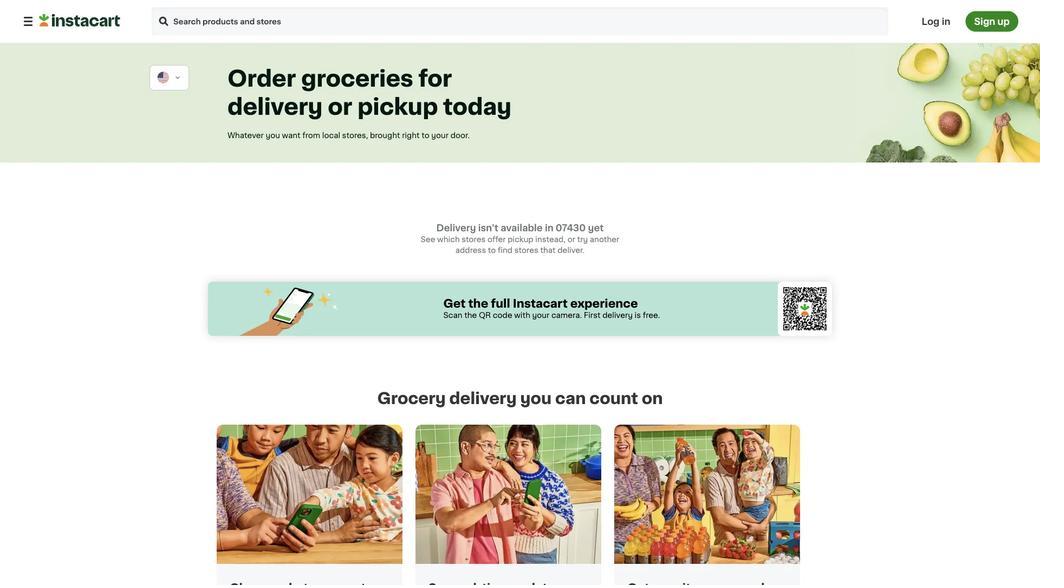 Task type: locate. For each thing, give the bounding box(es) containing it.
0 vertical spatial stores
[[462, 236, 486, 243]]

stores,
[[342, 132, 368, 139]]

0 horizontal spatial to
[[422, 132, 429, 139]]

log in button
[[919, 11, 954, 32]]

in inside delivery isn't available in 07430 yet see which stores offer pickup instead, or try another address to find stores that deliver.
[[545, 223, 553, 233]]

or
[[328, 96, 352, 118], [568, 236, 575, 243]]

address
[[455, 246, 486, 254]]

is
[[635, 311, 641, 319]]

yet
[[588, 223, 604, 233]]

to down offer
[[488, 246, 496, 254]]

pickup inside delivery isn't available in 07430 yet see which stores offer pickup instead, or try another address to find stores that deliver.
[[508, 236, 533, 243]]

1 vertical spatial stores
[[514, 246, 538, 254]]

stores up the address
[[462, 236, 486, 243]]

0 vertical spatial to
[[422, 132, 429, 139]]

None search field
[[151, 6, 889, 37]]

1 vertical spatial in
[[545, 223, 553, 233]]

or up deliver.
[[568, 236, 575, 243]]

you left want
[[266, 132, 280, 139]]

united states element
[[157, 71, 170, 85]]

you
[[266, 132, 280, 139], [520, 391, 552, 406]]

pickup down available
[[508, 236, 533, 243]]

stores
[[462, 236, 486, 243], [514, 246, 538, 254]]

sign
[[974, 17, 995, 26]]

your left door.
[[431, 132, 449, 139]]

find
[[498, 246, 513, 254]]

07430
[[556, 223, 586, 233]]

in up instead,
[[545, 223, 553, 233]]

1 horizontal spatial your
[[532, 311, 549, 319]]

1 vertical spatial your
[[532, 311, 549, 319]]

1 vertical spatial pickup
[[508, 236, 533, 243]]

instacart home image
[[39, 14, 120, 27]]

2 vertical spatial delivery
[[449, 391, 517, 406]]

you left can
[[520, 391, 552, 406]]

order groceries for delivery or pickup today
[[228, 68, 512, 118]]

0 horizontal spatial stores
[[462, 236, 486, 243]]

qr code image
[[778, 282, 832, 336]]

1 horizontal spatial or
[[568, 236, 575, 243]]

stores right find
[[514, 246, 538, 254]]

1 vertical spatial the
[[464, 311, 477, 319]]

open main menu image
[[22, 15, 35, 28]]

full
[[491, 298, 510, 309]]

the left qr
[[464, 311, 477, 319]]

right
[[402, 132, 420, 139]]

door.
[[451, 132, 470, 139]]

0 horizontal spatial pickup
[[357, 96, 438, 118]]

in right log
[[942, 17, 950, 26]]

0 vertical spatial the
[[468, 298, 488, 309]]

0 horizontal spatial your
[[431, 132, 449, 139]]

0 vertical spatial in
[[942, 17, 950, 26]]

or inside order groceries for delivery or pickup today
[[328, 96, 352, 118]]

1 horizontal spatial to
[[488, 246, 496, 254]]

sign up button
[[966, 11, 1018, 32]]

in inside button
[[942, 17, 950, 26]]

want
[[282, 132, 300, 139]]

1 horizontal spatial pickup
[[508, 236, 533, 243]]

the up qr
[[468, 298, 488, 309]]

from
[[302, 132, 320, 139]]

1 vertical spatial you
[[520, 391, 552, 406]]

1 horizontal spatial delivery
[[449, 391, 517, 406]]

or inside delivery isn't available in 07430 yet see which stores offer pickup instead, or try another address to find stores that deliver.
[[568, 236, 575, 243]]

delivery isn't available in 07430 yet see which stores offer pickup instead, or try another address to find stores that deliver.
[[421, 223, 619, 254]]

0 vertical spatial you
[[266, 132, 280, 139]]

0 vertical spatial or
[[328, 96, 352, 118]]

1 vertical spatial or
[[568, 236, 575, 243]]

2 horizontal spatial delivery
[[602, 311, 633, 319]]

0 horizontal spatial you
[[266, 132, 280, 139]]

brought
[[370, 132, 400, 139]]

0 vertical spatial your
[[431, 132, 449, 139]]

0 horizontal spatial delivery
[[228, 96, 323, 118]]

the
[[468, 298, 488, 309], [464, 311, 477, 319]]

1 vertical spatial delivery
[[602, 311, 633, 319]]

pickup
[[357, 96, 438, 118], [508, 236, 533, 243]]

your down instacart
[[532, 311, 549, 319]]

pickup inside order groceries for delivery or pickup today
[[357, 96, 438, 118]]

with
[[514, 311, 530, 319]]

1 vertical spatial to
[[488, 246, 496, 254]]

instead,
[[535, 236, 566, 243]]

Search field
[[151, 6, 889, 37]]

pickup up brought
[[357, 96, 438, 118]]

to
[[422, 132, 429, 139], [488, 246, 496, 254]]

delivery inside order groceries for delivery or pickup today
[[228, 96, 323, 118]]

instacart
[[513, 298, 568, 309]]

to right right
[[422, 132, 429, 139]]

available
[[501, 223, 543, 233]]

count
[[590, 391, 638, 406]]

to inside delivery isn't available in 07430 yet see which stores offer pickup instead, or try another address to find stores that deliver.
[[488, 246, 496, 254]]

0 horizontal spatial in
[[545, 223, 553, 233]]

delivery
[[228, 96, 323, 118], [602, 311, 633, 319], [449, 391, 517, 406]]

1 horizontal spatial stores
[[514, 246, 538, 254]]

that
[[540, 246, 556, 254]]

see
[[421, 236, 435, 243]]

your
[[431, 132, 449, 139], [532, 311, 549, 319]]

whatever you want from local stores, brought right to your door.
[[228, 132, 470, 139]]

or up whatever you want from local stores, brought right to your door.
[[328, 96, 352, 118]]

in
[[942, 17, 950, 26], [545, 223, 553, 233]]

grocery
[[377, 391, 446, 406]]

0 vertical spatial pickup
[[357, 96, 438, 118]]

1 horizontal spatial in
[[942, 17, 950, 26]]

0 horizontal spatial or
[[328, 96, 352, 118]]

0 vertical spatial delivery
[[228, 96, 323, 118]]



Task type: describe. For each thing, give the bounding box(es) containing it.
scan
[[443, 311, 462, 319]]

log
[[922, 17, 940, 26]]

can
[[555, 391, 586, 406]]

get
[[443, 298, 466, 309]]

1 horizontal spatial you
[[520, 391, 552, 406]]

groceries
[[301, 68, 413, 90]]

code
[[493, 311, 512, 319]]

order
[[228, 68, 296, 90]]

qr
[[479, 311, 491, 319]]

delivery
[[436, 223, 476, 233]]

your inside get the full instacart experience scan the qr code with your camera. first delivery is free.
[[532, 311, 549, 319]]

grocery delivery you can count on
[[377, 391, 663, 406]]

get the full instacart experience scan the qr code with your camera. first delivery is free.
[[443, 298, 660, 319]]

camera.
[[551, 311, 582, 319]]

try
[[577, 236, 588, 243]]

deliver.
[[558, 246, 585, 254]]

delivery inside get the full instacart experience scan the qr code with your camera. first delivery is free.
[[602, 311, 633, 319]]

isn't
[[478, 223, 498, 233]]

which
[[437, 236, 460, 243]]

free.
[[643, 311, 660, 319]]

local
[[322, 132, 340, 139]]

whatever
[[228, 132, 264, 139]]

on
[[642, 391, 663, 406]]

another
[[590, 236, 619, 243]]

experience
[[570, 298, 638, 309]]

first
[[584, 311, 601, 319]]

today
[[443, 96, 512, 118]]

up
[[998, 17, 1010, 26]]

sign up
[[974, 17, 1010, 26]]

log in
[[922, 17, 950, 26]]

offer
[[487, 236, 506, 243]]

for
[[418, 68, 452, 90]]



Task type: vqa. For each thing, say whether or not it's contained in the screenshot.
$1,005.98 at the bottom right of the page
no



